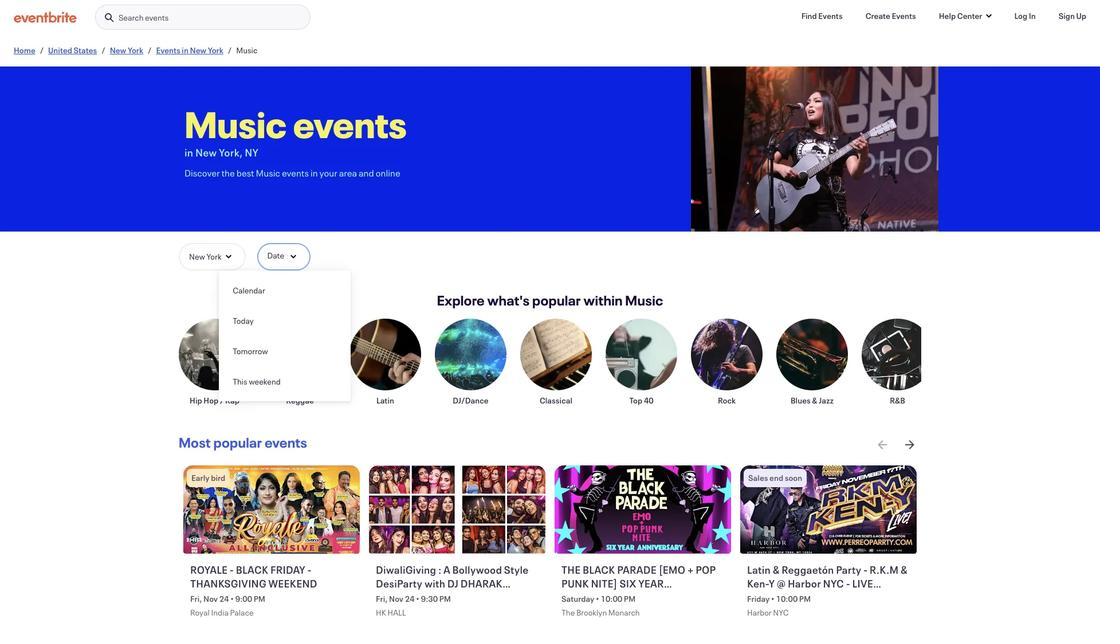 Task type: locate. For each thing, give the bounding box(es) containing it.
0 vertical spatial popular
[[533, 291, 581, 310]]

2 10:00 from the left
[[776, 594, 798, 604]]

•
[[230, 594, 234, 604], [416, 594, 420, 604], [596, 594, 600, 604], [771, 594, 775, 604]]

soon
[[785, 472, 803, 483]]

1 vertical spatial nyc
[[773, 607, 789, 618]]

nyc inside latin & reggaetón party - r.k.m & ken-y @ harbor nyc - live performance
[[824, 577, 844, 590]]

black up anniversary
[[583, 563, 615, 577]]

1 horizontal spatial events
[[819, 10, 843, 21]]

in inside music events in new york, ny
[[185, 146, 193, 159]]

0 vertical spatial latin
[[377, 395, 394, 406]]

24 up india
[[219, 594, 229, 604]]

2 fri, from the left
[[376, 594, 388, 604]]

nov up hall
[[389, 594, 404, 604]]

york inside button
[[207, 251, 222, 262]]

- right royale
[[230, 563, 234, 577]]

india
[[211, 607, 229, 618]]

in down the search events button
[[182, 45, 189, 56]]

find
[[802, 10, 817, 21]]

rock
[[718, 395, 736, 406]]

1 vertical spatial harbor
[[748, 607, 772, 618]]

0 horizontal spatial harbor
[[748, 607, 772, 618]]

popular left within
[[533, 291, 581, 310]]

events inside find events link
[[819, 10, 843, 21]]

- left live
[[846, 577, 851, 590]]

dj/dance link
[[435, 319, 507, 406]]

blues & jazz link
[[777, 319, 848, 406]]

events down search events
[[156, 45, 180, 56]]

fri, up royal
[[190, 594, 202, 604]]

harbor inside latin & reggaetón party - r.k.m & ken-y @ harbor nyc - live performance
[[788, 577, 821, 590]]

0 horizontal spatial black
[[236, 563, 269, 577]]

r&b
[[890, 395, 906, 406]]

• up brooklyn
[[596, 594, 600, 604]]

states
[[74, 45, 97, 56]]

nov up india
[[203, 594, 218, 604]]

-
[[230, 563, 234, 577], [308, 563, 312, 577], [864, 563, 868, 577], [846, 577, 851, 590]]

sales end soon
[[749, 472, 803, 483]]

arrow right chunky_svg image
[[903, 438, 917, 452]]

calendar
[[233, 285, 265, 296]]

1 horizontal spatial nyc
[[824, 577, 844, 590]]

2 pm from the left
[[439, 594, 451, 604]]

hip
[[190, 395, 202, 406]]

& right r.k.m
[[901, 563, 908, 577]]

new york
[[189, 251, 222, 262]]

royale
[[190, 563, 228, 577]]

events for create events
[[892, 10, 916, 21]]

united
[[48, 45, 72, 56]]

1 fri, from the left
[[190, 594, 202, 604]]

united states link
[[48, 45, 97, 56]]

log in
[[1015, 10, 1036, 21]]

diwaligiving : a bollywood style desiparty with dj dharak (everyone free) link
[[376, 563, 541, 604]]

explore what's popular within music
[[437, 291, 664, 310]]

events right create
[[892, 10, 916, 21]]

10:00 inside saturday • 10:00 pm the brooklyn monarch
[[601, 594, 623, 604]]

2 horizontal spatial &
[[901, 563, 908, 577]]

1 horizontal spatial black
[[583, 563, 615, 577]]

1 horizontal spatial &
[[812, 395, 818, 406]]

in
[[182, 45, 189, 56], [185, 146, 193, 159], [311, 167, 318, 179]]

10:00
[[601, 594, 623, 604], [776, 594, 798, 604]]

2 nov from the left
[[389, 594, 404, 604]]

free)
[[427, 590, 452, 604]]

3 pm from the left
[[624, 594, 636, 604]]

harbor down friday
[[748, 607, 772, 618]]

• left '9:30' at the bottom
[[416, 594, 420, 604]]

latin & reggaetón party - r.k.m & ken-y @ harbor nyc - live performance link
[[748, 563, 913, 604]]

1 horizontal spatial nov
[[389, 594, 404, 604]]

menu
[[219, 275, 351, 397]]

4 • from the left
[[771, 594, 775, 604]]

discover the best music events in your area and online
[[185, 167, 401, 179]]

events left your at the top of the page
[[282, 167, 309, 179]]

black inside royale - black friday - thanksgiving weekend fri, nov 24 •  9:00 pm royal india palace
[[236, 563, 269, 577]]

music
[[236, 45, 258, 56], [185, 100, 287, 148], [256, 167, 280, 179], [626, 291, 664, 310]]

10:00 down nite]
[[601, 594, 623, 604]]

latin for latin & reggaetón party - r.k.m & ken-y @ harbor nyc - live performance
[[748, 563, 771, 577]]

the
[[221, 167, 235, 179]]

desiparty
[[376, 577, 423, 590]]

3 • from the left
[[596, 594, 600, 604]]

music inside music events in new york, ny
[[185, 100, 287, 148]]

1 horizontal spatial fri,
[[376, 594, 388, 604]]

10:00 inside the friday • 10:00 pm harbor nyc
[[776, 594, 798, 604]]

1 pm from the left
[[254, 594, 265, 604]]

1 horizontal spatial popular
[[533, 291, 581, 310]]

latin inside "link"
[[377, 395, 394, 406]]

latin
[[377, 395, 394, 406], [748, 563, 771, 577]]

1 vertical spatial in
[[185, 146, 193, 159]]

24 inside royale - black friday - thanksgiving weekend fri, nov 24 •  9:00 pm royal india palace
[[219, 594, 229, 604]]

1 10:00 from the left
[[601, 594, 623, 604]]

/
[[40, 45, 44, 56], [102, 45, 105, 56], [148, 45, 152, 56], [228, 45, 232, 56], [220, 395, 224, 406]]

the black parade [emo + pop punk nite] six year anniversary
[[562, 563, 716, 604]]

pm inside 'fri, nov 24 •  9:30 pm hk hall'
[[439, 594, 451, 604]]

0 horizontal spatial &
[[773, 563, 780, 577]]

& left jazz
[[812, 395, 818, 406]]

1 black from the left
[[236, 563, 269, 577]]

this weekend button
[[219, 366, 351, 397]]

york,
[[219, 146, 243, 159]]

latin inside latin & reggaetón party - r.k.m & ken-y @ harbor nyc - live performance
[[748, 563, 771, 577]]

music up the
[[185, 100, 287, 148]]

center
[[958, 10, 983, 21]]

end
[[770, 472, 784, 483]]

hall
[[388, 607, 406, 618]]

events inside music events in new york, ny
[[293, 100, 407, 148]]

1 horizontal spatial 10:00
[[776, 594, 798, 604]]

0 horizontal spatial nyc
[[773, 607, 789, 618]]

reggae
[[286, 395, 314, 406]]

early bird
[[192, 472, 225, 483]]

2 24 from the left
[[405, 594, 415, 604]]

discover
[[185, 167, 220, 179]]

pm inside royale - black friday - thanksgiving weekend fri, nov 24 •  9:00 pm royal india palace
[[254, 594, 265, 604]]

1 • from the left
[[230, 594, 234, 604]]

in up discover
[[185, 146, 193, 159]]

(everyone
[[376, 590, 425, 604]]

2 horizontal spatial events
[[892, 10, 916, 21]]

10:00 for y
[[776, 594, 798, 604]]

events inside button
[[145, 12, 169, 23]]

10:00 down @
[[776, 594, 798, 604]]

harbor right @
[[788, 577, 821, 590]]

nyc left live
[[824, 577, 844, 590]]

1 nov from the left
[[203, 594, 218, 604]]

1 horizontal spatial 24
[[405, 594, 415, 604]]

brooklyn
[[577, 607, 607, 618]]

nyc down performance
[[773, 607, 789, 618]]

0 horizontal spatial 24
[[219, 594, 229, 604]]

/ right new york link
[[148, 45, 152, 56]]

fri,
[[190, 594, 202, 604], [376, 594, 388, 604]]

music right within
[[626, 291, 664, 310]]

year
[[639, 577, 664, 590]]

hop
[[204, 395, 219, 406]]

the
[[562, 563, 581, 577]]

1 horizontal spatial harbor
[[788, 577, 821, 590]]

royale - black friday - thanksgiving weekend primary image image
[[183, 465, 360, 554]]

1 vertical spatial latin
[[748, 563, 771, 577]]

events up area
[[293, 100, 407, 148]]

0 vertical spatial nyc
[[824, 577, 844, 590]]

help center
[[939, 10, 983, 21]]

0 vertical spatial harbor
[[788, 577, 821, 590]]

in left your at the top of the page
[[311, 167, 318, 179]]

palace
[[230, 607, 254, 618]]

pm
[[254, 594, 265, 604], [439, 594, 451, 604], [624, 594, 636, 604], [800, 594, 811, 604]]

a
[[444, 563, 451, 577]]

pm inside saturday • 10:00 pm the brooklyn monarch
[[624, 594, 636, 604]]

six
[[620, 577, 637, 590]]

black up the 9:00
[[236, 563, 269, 577]]

0 horizontal spatial popular
[[214, 433, 262, 452]]

nov inside royale - black friday - thanksgiving weekend fri, nov 24 •  9:00 pm royal india palace
[[203, 594, 218, 604]]

latin for latin
[[377, 395, 394, 406]]

24
[[219, 594, 229, 604], [405, 594, 415, 604]]

most popular events
[[179, 433, 307, 452]]

home link
[[14, 45, 35, 56]]

performance
[[748, 590, 809, 604]]

top
[[630, 395, 643, 406]]

today button
[[219, 306, 351, 336]]

&
[[812, 395, 818, 406], [773, 563, 780, 577], [901, 563, 908, 577]]

bollywood
[[453, 563, 502, 577]]

dj/dance
[[453, 395, 489, 406]]

24 down desiparty
[[405, 594, 415, 604]]

events right search
[[145, 12, 169, 23]]

style
[[504, 563, 529, 577]]

1 horizontal spatial latin
[[748, 563, 771, 577]]

1 vertical spatial popular
[[214, 433, 262, 452]]

fri, up hk
[[376, 594, 388, 604]]

• left the 9:00
[[230, 594, 234, 604]]

sign up
[[1059, 10, 1087, 21]]

0 horizontal spatial nov
[[203, 594, 218, 604]]

royale - black friday - thanksgiving weekend fri, nov 24 •  9:00 pm royal india palace
[[190, 563, 317, 618]]

0 horizontal spatial 10:00
[[601, 594, 623, 604]]

2 black from the left
[[583, 563, 615, 577]]

most popular events link
[[179, 433, 307, 452]]

royale - black friday - thanksgiving weekend link
[[190, 563, 355, 591]]

2 vertical spatial in
[[311, 167, 318, 179]]

log in link
[[1006, 5, 1045, 28]]

friday
[[748, 594, 770, 604]]

harbor inside the friday • 10:00 pm harbor nyc
[[748, 607, 772, 618]]

2 • from the left
[[416, 594, 420, 604]]

rock link
[[691, 319, 763, 406]]

1 24 from the left
[[219, 594, 229, 604]]

best
[[237, 167, 254, 179]]

+
[[688, 563, 694, 577]]

live
[[853, 577, 874, 590]]

bird
[[211, 472, 225, 483]]

10:00 for six
[[601, 594, 623, 604]]

events down reggae
[[265, 433, 307, 452]]

4 pm from the left
[[800, 594, 811, 604]]

0 horizontal spatial fri,
[[190, 594, 202, 604]]

today
[[233, 315, 254, 326]]

events inside the create events link
[[892, 10, 916, 21]]

the
[[562, 607, 575, 618]]

0 horizontal spatial latin
[[377, 395, 394, 406]]

• right friday
[[771, 594, 775, 604]]

classical
[[540, 395, 573, 406]]

search
[[119, 12, 144, 23]]

events
[[819, 10, 843, 21], [892, 10, 916, 21], [156, 45, 180, 56]]

& for latin
[[773, 563, 780, 577]]

events right find at the right
[[819, 10, 843, 21]]

- right "friday"
[[308, 563, 312, 577]]

& right the ken-
[[773, 563, 780, 577]]

popular up bird
[[214, 433, 262, 452]]



Task type: describe. For each thing, give the bounding box(es) containing it.
9:00
[[235, 594, 252, 604]]

diwaligiving
[[376, 563, 436, 577]]

tomorrow button
[[219, 336, 351, 366]]

the black parade [emo + pop punk nite] six year anniversary primary image image
[[555, 465, 731, 554]]

40
[[644, 395, 654, 406]]

hip hop / rap link
[[179, 319, 251, 406]]

music events in new york, ny
[[185, 100, 407, 159]]

weekend
[[269, 577, 317, 590]]

/ left rap on the left bottom of the page
[[220, 395, 224, 406]]

punk
[[562, 577, 589, 590]]

y
[[769, 577, 775, 590]]

[object object] image
[[691, 66, 939, 232]]

r&b link
[[862, 319, 934, 406]]

early
[[192, 472, 210, 483]]

new inside new york button
[[189, 251, 205, 262]]

this
[[233, 376, 247, 387]]

monarch
[[609, 607, 640, 618]]

your
[[320, 167, 338, 179]]

blues & jazz
[[791, 395, 834, 406]]

new inside music events in new york, ny
[[195, 146, 217, 159]]

events for find events
[[819, 10, 843, 21]]

create events link
[[857, 5, 926, 28]]

what's
[[488, 291, 530, 310]]

nov inside 'fri, nov 24 •  9:30 pm hk hall'
[[389, 594, 404, 604]]

diwaligiving : a bollywood style desiparty with dj dharak (everyone free)
[[376, 563, 529, 604]]

most
[[179, 433, 211, 452]]

saturday
[[562, 594, 595, 604]]

with
[[425, 577, 446, 590]]

tomorrow
[[233, 346, 268, 357]]

log
[[1015, 10, 1028, 21]]

help
[[939, 10, 956, 21]]

rap
[[225, 395, 240, 406]]

diwaligiving : a bollywood style desiparty with dj dharak (everyone free) primary image image
[[369, 465, 546, 554]]

ken-
[[748, 577, 769, 590]]

/ right events in new york link
[[228, 45, 232, 56]]

top 40
[[630, 395, 654, 406]]

latin & reggaetón party - r.k.m & ken-y @ harbor nyc - live performance primary image image
[[741, 465, 917, 554]]

fri, inside royale - black friday - thanksgiving weekend fri, nov 24 •  9:00 pm royal india palace
[[190, 594, 202, 604]]

9:30
[[421, 594, 438, 604]]

nite]
[[591, 577, 618, 590]]

saturday • 10:00 pm the brooklyn monarch
[[562, 594, 640, 618]]

• inside the friday • 10:00 pm harbor nyc
[[771, 594, 775, 604]]

pm inside the friday • 10:00 pm harbor nyc
[[800, 594, 811, 604]]

reggaetón
[[782, 563, 834, 577]]

- right party
[[864, 563, 868, 577]]

new york button
[[179, 243, 246, 271]]

explore
[[437, 291, 485, 310]]

• inside 'fri, nov 24 •  9:30 pm hk hall'
[[416, 594, 420, 604]]

0 vertical spatial in
[[182, 45, 189, 56]]

24 inside 'fri, nov 24 •  9:30 pm hk hall'
[[405, 594, 415, 604]]

• inside royale - black friday - thanksgiving weekend fri, nov 24 •  9:00 pm royal india palace
[[230, 594, 234, 604]]

music right 'best'
[[256, 167, 280, 179]]

latin & reggaetón party - r.k.m & ken-y @ harbor nyc - live performance
[[748, 563, 908, 604]]

anniversary
[[562, 590, 632, 604]]

thanksgiving
[[190, 577, 267, 590]]

new york link
[[110, 45, 143, 56]]

fri, inside 'fri, nov 24 •  9:30 pm hk hall'
[[376, 594, 388, 604]]

find events
[[802, 10, 843, 21]]

fri, nov 24 •  9:30 pm hk hall
[[376, 594, 451, 618]]

within
[[584, 291, 623, 310]]

0 horizontal spatial events
[[156, 45, 180, 56]]

find events link
[[793, 5, 852, 28]]

search events
[[119, 12, 169, 23]]

r.k.m
[[870, 563, 899, 577]]

sales
[[749, 472, 768, 483]]

latin link
[[350, 319, 421, 406]]

sign
[[1059, 10, 1075, 21]]

& for blues
[[812, 395, 818, 406]]

ny
[[245, 146, 259, 159]]

• inside saturday • 10:00 pm the brooklyn monarch
[[596, 594, 600, 604]]

eventbrite image
[[14, 12, 77, 23]]

classical link
[[520, 319, 592, 406]]

/ right home link
[[40, 45, 44, 56]]

this weekend
[[233, 376, 281, 387]]

weekend
[[249, 376, 281, 387]]

home / united states / new york / events in new york / music
[[14, 45, 258, 56]]

music down the search events button
[[236, 45, 258, 56]]

:
[[438, 563, 442, 577]]

hk
[[376, 607, 386, 618]]

party
[[836, 563, 862, 577]]

and
[[359, 167, 374, 179]]

@
[[777, 577, 786, 590]]

dharak
[[461, 577, 503, 590]]

hip hop / rap
[[190, 395, 240, 406]]

up
[[1077, 10, 1087, 21]]

nyc inside the friday • 10:00 pm harbor nyc
[[773, 607, 789, 618]]

events in new york link
[[156, 45, 223, 56]]

friday
[[271, 563, 306, 577]]

/ right states
[[102, 45, 105, 56]]

royal
[[190, 607, 210, 618]]

black inside 'the black parade [emo + pop punk nite] six year anniversary'
[[583, 563, 615, 577]]

sign up link
[[1050, 5, 1096, 28]]

blues
[[791, 395, 811, 406]]

[emo
[[659, 563, 686, 577]]

the black parade [emo + pop punk nite] six year anniversary link
[[562, 563, 727, 604]]

arrow left chunky_svg image
[[876, 438, 890, 452]]

menu containing calendar
[[219, 275, 351, 397]]

create events
[[866, 10, 916, 21]]

area
[[339, 167, 357, 179]]



Task type: vqa. For each thing, say whether or not it's contained in the screenshot.
Explore
yes



